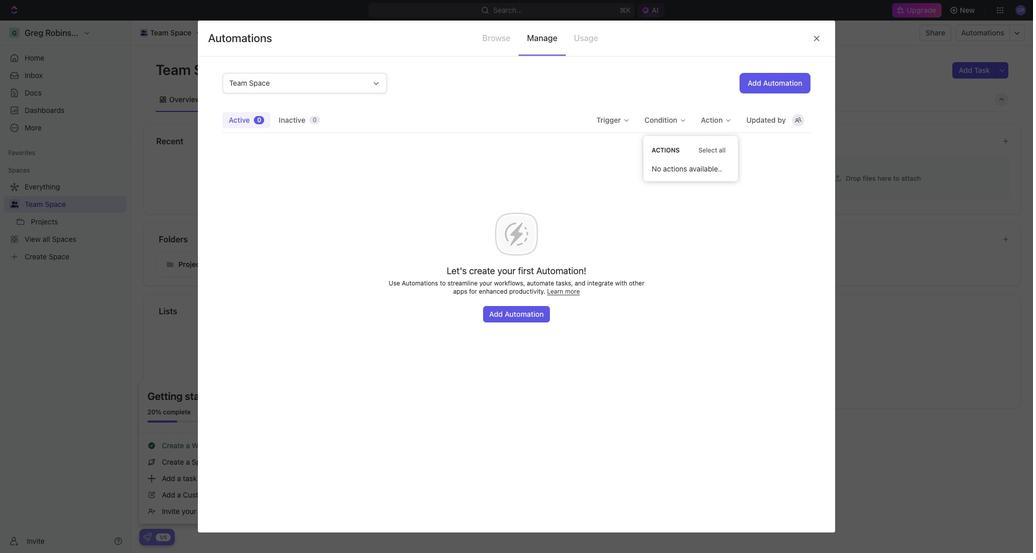 Task type: vqa. For each thing, say whether or not it's contained in the screenshot.
Active's 0
yes



Task type: describe. For each thing, give the bounding box(es) containing it.
task
[[183, 475, 197, 483]]

task
[[975, 66, 990, 75]]

browse
[[483, 33, 511, 43]]

for
[[469, 288, 477, 296]]

folders button
[[158, 233, 994, 246]]

home link
[[4, 50, 126, 66]]

attach
[[902, 174, 921, 182]]

new button
[[946, 2, 982, 19]]

0 for active
[[257, 116, 261, 124]]

more
[[565, 288, 580, 296]]

recent
[[156, 137, 184, 146]]

action button
[[695, 112, 739, 129]]

0 horizontal spatial automations
[[208, 31, 272, 45]]

spaces
[[8, 167, 30, 174]]

select all button
[[695, 144, 730, 157]]

add a task
[[162, 475, 197, 483]]

add automation for the bottom add automation button
[[489, 310, 544, 319]]

favorites button
[[4, 147, 39, 159]]

learn more link
[[547, 288, 580, 296]]

apps
[[453, 288, 468, 296]]

projects
[[178, 260, 206, 269]]

let's create your first automation!
[[447, 266, 587, 277]]

productivity.
[[509, 288, 546, 296]]

inactive
[[279, 116, 306, 124]]

team
[[198, 508, 215, 516]]

inbox link
[[4, 67, 126, 84]]

invite your team
[[162, 508, 215, 516]]

calendar link
[[288, 92, 321, 107]]

0 vertical spatial team space link
[[137, 27, 194, 39]]

overview link
[[167, 92, 201, 107]]

team space link inside tree
[[25, 196, 124, 213]]

share
[[926, 28, 946, 37]]

let's
[[447, 266, 467, 277]]

upgrade
[[907, 6, 937, 14]]

docs
[[25, 88, 42, 97]]

no
[[652, 165, 661, 173]]

learn more
[[547, 288, 580, 296]]

0 vertical spatial add automation button
[[740, 73, 811, 94]]

to inside use automations to streamline your workflows, automate tasks, and integrate with other apps for enhanced productivity.
[[440, 280, 446, 288]]

dashboards link
[[4, 102, 126, 119]]

board
[[220, 95, 240, 104]]

dashboards
[[25, 106, 65, 115]]

favorites
[[8, 149, 35, 157]]

list link
[[257, 92, 271, 107]]

team space tree
[[4, 179, 126, 265]]

⌘k
[[620, 6, 631, 14]]

automations inside automations button
[[962, 28, 1005, 37]]

docs link
[[4, 85, 126, 101]]

board link
[[218, 92, 240, 107]]

drop files here to attach
[[846, 174, 921, 182]]

sidebar navigation
[[0, 21, 131, 554]]

files
[[863, 174, 876, 182]]

action button
[[695, 112, 739, 129]]

projects button
[[156, 252, 323, 278]]

1 vertical spatial team space
[[156, 61, 238, 78]]

table
[[378, 95, 396, 104]]

learn
[[547, 288, 564, 296]]

user group image inside the team space tree
[[11, 202, 18, 208]]

no actions available..
[[652, 165, 722, 173]]

gantt link
[[338, 92, 359, 107]]

create a space
[[162, 458, 213, 467]]

new
[[960, 6, 975, 14]]

lists
[[159, 307, 177, 316]]

a for custom
[[177, 491, 181, 500]]

1 horizontal spatial automation
[[763, 79, 803, 87]]

a for task
[[177, 475, 181, 483]]

gantt
[[340, 95, 359, 104]]

overview
[[169, 95, 201, 104]]

upgrade link
[[893, 3, 942, 17]]

onboarding checklist button element
[[143, 534, 152, 542]]

workspace
[[192, 442, 229, 450]]

team space inside tree
[[25, 200, 66, 209]]

here
[[878, 174, 892, 182]]

1/5
[[159, 535, 167, 541]]



Task type: locate. For each thing, give the bounding box(es) containing it.
1 horizontal spatial invite
[[162, 508, 180, 516]]

automate
[[527, 280, 554, 288]]

enhanced
[[479, 288, 508, 296]]

2 0 from the left
[[313, 116, 317, 124]]

20%
[[148, 409, 161, 417]]

1 vertical spatial invite
[[27, 537, 45, 546]]

0 vertical spatial team space
[[150, 28, 192, 37]]

0 vertical spatial to
[[894, 174, 900, 182]]

lists button
[[158, 305, 1009, 318]]

add a custom field
[[162, 491, 227, 500]]

active
[[229, 116, 250, 124]]

0 vertical spatial invite
[[162, 508, 180, 516]]

create
[[162, 442, 184, 450], [162, 458, 184, 467]]

0 horizontal spatial team space link
[[25, 196, 124, 213]]

available..
[[689, 165, 722, 173]]

to right here
[[894, 174, 900, 182]]

add inside button
[[959, 66, 973, 75]]

share button
[[920, 25, 952, 41]]

with
[[615, 280, 628, 288]]

table link
[[376, 92, 396, 107]]

0 horizontal spatial automation
[[505, 310, 544, 319]]

add task
[[959, 66, 990, 75]]

1 vertical spatial user group image
[[11, 202, 18, 208]]

add automation button
[[740, 73, 811, 94], [483, 307, 550, 323]]

tasks,
[[556, 280, 573, 288]]

invite inside sidebar navigation
[[27, 537, 45, 546]]

1 vertical spatial add automation
[[489, 310, 544, 319]]

0 right inactive
[[313, 116, 317, 124]]

0 vertical spatial user group image
[[141, 30, 147, 35]]

action
[[701, 116, 723, 124]]

0 horizontal spatial to
[[440, 280, 446, 288]]

1 horizontal spatial automations
[[402, 280, 438, 288]]

usage
[[574, 33, 598, 43]]

a up task
[[186, 458, 190, 467]]

1 0 from the left
[[257, 116, 261, 124]]

team
[[150, 28, 168, 37], [156, 61, 191, 78], [25, 200, 43, 209]]

0
[[257, 116, 261, 124], [313, 116, 317, 124]]

1 vertical spatial automation
[[505, 310, 544, 319]]

other
[[629, 280, 645, 288]]

invite for invite your team
[[162, 508, 180, 516]]

your down add a custom field
[[182, 508, 196, 516]]

search...
[[493, 6, 523, 14]]

streamline
[[448, 280, 478, 288]]

1 horizontal spatial to
[[894, 174, 900, 182]]

all
[[719, 147, 726, 154]]

automations inside use automations to streamline your workflows, automate tasks, and integrate with other apps for enhanced productivity.
[[402, 280, 438, 288]]

actions
[[652, 147, 680, 154]]

2 create from the top
[[162, 458, 184, 467]]

workflows,
[[494, 280, 525, 288]]

started
[[185, 391, 219, 403]]

add task button
[[953, 62, 997, 79]]

1 horizontal spatial add automation button
[[740, 73, 811, 94]]

2 horizontal spatial automations
[[962, 28, 1005, 37]]

to left streamline
[[440, 280, 446, 288]]

2 horizontal spatial your
[[498, 266, 516, 277]]

manage
[[527, 33, 558, 43]]

1 horizontal spatial your
[[480, 280, 492, 288]]

to
[[894, 174, 900, 182], [440, 280, 446, 288]]

space inside tree
[[45, 200, 66, 209]]

2 vertical spatial team space
[[25, 200, 66, 209]]

create up add a task
[[162, 458, 184, 467]]

create up create a space at the bottom
[[162, 442, 184, 450]]

0 horizontal spatial add automation button
[[483, 307, 550, 323]]

add automation
[[748, 79, 803, 87], [489, 310, 544, 319]]

your up workflows, on the bottom
[[498, 266, 516, 277]]

select
[[699, 147, 718, 154]]

1 horizontal spatial user group image
[[141, 30, 147, 35]]

integrate
[[588, 280, 614, 288]]

space
[[170, 28, 192, 37], [194, 61, 235, 78], [45, 200, 66, 209], [192, 458, 213, 467]]

0 vertical spatial automation
[[763, 79, 803, 87]]

use
[[389, 280, 400, 288]]

drop
[[846, 174, 861, 182]]

no data image
[[486, 204, 548, 265]]

calendar
[[291, 95, 321, 104]]

0 horizontal spatial user group image
[[11, 202, 18, 208]]

a for space
[[186, 458, 190, 467]]

2 vertical spatial your
[[182, 508, 196, 516]]

1 vertical spatial team space link
[[25, 196, 124, 213]]

invite
[[162, 508, 180, 516], [27, 537, 45, 546]]

automations button
[[957, 25, 1010, 41]]

0 vertical spatial add automation
[[748, 79, 803, 87]]

first
[[518, 266, 534, 277]]

create for create a space
[[162, 458, 184, 467]]

use automations to streamline your workflows, automate tasks, and integrate with other apps for enhanced productivity.
[[389, 280, 645, 296]]

your
[[498, 266, 516, 277], [480, 280, 492, 288], [182, 508, 196, 516]]

and
[[575, 280, 586, 288]]

actions
[[663, 165, 688, 173]]

0 horizontal spatial add automation
[[489, 310, 544, 319]]

team space
[[150, 28, 192, 37], [156, 61, 238, 78], [25, 200, 66, 209]]

0 for inactive
[[313, 116, 317, 124]]

1 vertical spatial add automation button
[[483, 307, 550, 323]]

1 horizontal spatial add automation
[[748, 79, 803, 87]]

select all
[[699, 147, 726, 154]]

your up 'enhanced'
[[480, 280, 492, 288]]

user group image
[[141, 30, 147, 35], [11, 202, 18, 208]]

a left task
[[177, 475, 181, 483]]

invite for invite
[[27, 537, 45, 546]]

1 create from the top
[[162, 442, 184, 450]]

1 vertical spatial create
[[162, 458, 184, 467]]

0 vertical spatial team
[[150, 28, 168, 37]]

custom
[[183, 491, 209, 500]]

20% complete
[[148, 409, 191, 417]]

onboarding checklist button image
[[143, 534, 152, 542]]

a down add a task
[[177, 491, 181, 500]]

complete
[[163, 409, 191, 417]]

1 horizontal spatial team space link
[[137, 27, 194, 39]]

create
[[469, 266, 495, 277]]

0 vertical spatial your
[[498, 266, 516, 277]]

0 horizontal spatial 0
[[257, 116, 261, 124]]

a up create a space at the bottom
[[186, 442, 190, 450]]

team inside the team space tree
[[25, 200, 43, 209]]

0 horizontal spatial invite
[[27, 537, 45, 546]]

create for create a workspace
[[162, 442, 184, 450]]

folders
[[159, 235, 188, 244]]

team space link
[[137, 27, 194, 39], [25, 196, 124, 213]]

0 vertical spatial create
[[162, 442, 184, 450]]

getting
[[148, 391, 183, 403]]

1 vertical spatial team
[[156, 61, 191, 78]]

automation
[[763, 79, 803, 87], [505, 310, 544, 319]]

your inside use automations to streamline your workflows, automate tasks, and integrate with other apps for enhanced productivity.
[[480, 280, 492, 288]]

getting started
[[148, 391, 219, 403]]

a for workspace
[[186, 442, 190, 450]]

automations
[[962, 28, 1005, 37], [208, 31, 272, 45], [402, 280, 438, 288]]

1 horizontal spatial 0
[[313, 116, 317, 124]]

1 vertical spatial your
[[480, 280, 492, 288]]

home
[[25, 53, 44, 62]]

field
[[211, 491, 227, 500]]

add automation for the top add automation button
[[748, 79, 803, 87]]

automation!
[[537, 266, 587, 277]]

create a workspace
[[162, 442, 229, 450]]

0 right 'active'
[[257, 116, 261, 124]]

1 vertical spatial to
[[440, 280, 446, 288]]

0 horizontal spatial your
[[182, 508, 196, 516]]

list
[[259, 95, 271, 104]]

inbox
[[25, 71, 43, 80]]

2 vertical spatial team
[[25, 200, 43, 209]]



